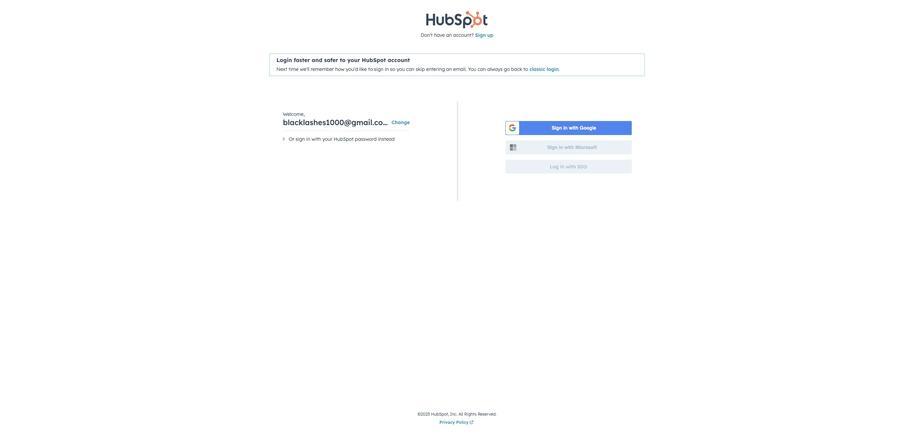 Task type: vqa. For each thing, say whether or not it's contained in the screenshot.
Log in with SSO
yes



Task type: locate. For each thing, give the bounding box(es) containing it.
blacklashes1000@gmail.com
[[283, 118, 390, 127]]

sign for sign in with google
[[552, 125, 562, 131]]

link opens in a new window image
[[469, 421, 474, 425]]

1 horizontal spatial hubspot
[[362, 57, 386, 64]]

sign left so
[[374, 66, 383, 72]]

2 an from the top
[[446, 66, 452, 72]]

with for log in with sso
[[566, 164, 576, 170]]

with inside button
[[565, 145, 574, 150]]

can
[[406, 66, 414, 72], [478, 66, 486, 72]]

with left google
[[569, 125, 578, 131]]

1 horizontal spatial your
[[347, 57, 360, 64]]

in left so
[[385, 66, 389, 72]]

you
[[468, 66, 476, 72]]

1 an from the top
[[446, 32, 452, 38]]

link opens in a new window image
[[469, 419, 474, 427]]

login
[[276, 57, 292, 64]]

in for sign in with google
[[563, 125, 568, 131]]

classic login button
[[530, 66, 559, 72]]

remember
[[311, 66, 334, 72]]

to
[[340, 57, 346, 64], [368, 66, 373, 72], [524, 66, 528, 72]]

hubspot up like
[[362, 57, 386, 64]]

in up "sign in with microsoft" button
[[563, 125, 568, 131]]

sign left up
[[475, 32, 486, 38]]

1 vertical spatial an
[[446, 66, 452, 72]]

have
[[434, 32, 445, 38]]

0 vertical spatial hubspot
[[362, 57, 386, 64]]

2 vertical spatial sign
[[547, 145, 558, 150]]

0 vertical spatial your
[[347, 57, 360, 64]]

0 horizontal spatial your
[[322, 136, 332, 142]]

with left sso
[[566, 164, 576, 170]]

and
[[312, 57, 322, 64]]

your
[[347, 57, 360, 64], [322, 136, 332, 142]]

an left email.
[[446, 66, 452, 72]]

don't
[[421, 32, 433, 38]]

sign in with microsoft button
[[505, 141, 632, 155]]

sign
[[374, 66, 383, 72], [296, 136, 305, 142]]

in inside button
[[559, 145, 563, 150]]

sign for sign in with microsoft
[[547, 145, 558, 150]]

hubspot down 'blacklashes1000@gmail.com'
[[334, 136, 354, 142]]

sign up log
[[547, 145, 558, 150]]

.
[[559, 66, 560, 72]]

sign up link
[[475, 32, 493, 38]]

to up how
[[340, 57, 346, 64]]

sign in with google
[[552, 125, 596, 131]]

don't have an account? sign up
[[421, 32, 493, 38]]

your inside dropdown button
[[322, 136, 332, 142]]

with left the 'microsoft'
[[565, 145, 574, 150]]

rights
[[464, 412, 477, 417]]

sign
[[475, 32, 486, 38], [552, 125, 562, 131], [547, 145, 558, 150]]

1 vertical spatial your
[[322, 136, 332, 142]]

sign up "sign in with microsoft" button
[[552, 125, 562, 131]]

1 vertical spatial hubspot
[[334, 136, 354, 142]]

or sign in with your hubspot password instead
[[289, 136, 395, 142]]

email.
[[453, 66, 467, 72]]

in up the log in with sso button on the top of the page
[[559, 145, 563, 150]]

faster
[[294, 57, 310, 64]]

sign in with google button
[[505, 121, 632, 135]]

with
[[569, 125, 578, 131], [312, 136, 321, 142], [565, 145, 574, 150], [566, 164, 576, 170]]

login faster and safer to your hubspot account next time we'll remember how you'd like to sign in so you can skip entering an email. you can always go back to classic login .
[[276, 57, 560, 72]]

skip
[[416, 66, 425, 72]]

with right or in the top left of the page
[[312, 136, 321, 142]]

sign right or in the top left of the page
[[296, 136, 305, 142]]

entering
[[426, 66, 445, 72]]

1 horizontal spatial sign
[[374, 66, 383, 72]]

your down 'blacklashes1000@gmail.com'
[[322, 136, 332, 142]]

your up you'd
[[347, 57, 360, 64]]

1 vertical spatial sign
[[296, 136, 305, 142]]

change
[[392, 119, 410, 126]]

password
[[355, 136, 377, 142]]

hubspot,
[[431, 412, 449, 417]]

with for sign in with microsoft
[[565, 145, 574, 150]]

an
[[446, 32, 452, 38], [446, 66, 452, 72]]

can right "you"
[[478, 66, 486, 72]]

sign inside button
[[547, 145, 558, 150]]

can right you
[[406, 66, 414, 72]]

1 vertical spatial sign
[[552, 125, 562, 131]]

to right like
[[368, 66, 373, 72]]

0 vertical spatial an
[[446, 32, 452, 38]]

with for sign in with google
[[569, 125, 578, 131]]

in right log
[[560, 164, 564, 170]]

0 vertical spatial sign
[[374, 66, 383, 72]]

to right back
[[524, 66, 528, 72]]

you'd
[[346, 66, 358, 72]]

in for sign in with microsoft
[[559, 145, 563, 150]]

hubspot
[[362, 57, 386, 64], [334, 136, 354, 142]]

classic
[[530, 66, 545, 72]]

time
[[289, 66, 299, 72]]

0 horizontal spatial hubspot
[[334, 136, 354, 142]]

0 horizontal spatial can
[[406, 66, 414, 72]]

account
[[388, 57, 410, 64]]

an right have at the left of page
[[446, 32, 452, 38]]

in right or in the top left of the page
[[306, 136, 310, 142]]

in
[[385, 66, 389, 72], [563, 125, 568, 131], [306, 136, 310, 142], [559, 145, 563, 150], [560, 164, 564, 170]]

like
[[359, 66, 367, 72]]

2 horizontal spatial to
[[524, 66, 528, 72]]

0 horizontal spatial sign
[[296, 136, 305, 142]]

go
[[504, 66, 510, 72]]

1 horizontal spatial can
[[478, 66, 486, 72]]

2 can from the left
[[478, 66, 486, 72]]

sign inside 'login faster and safer to your hubspot account next time we'll remember how you'd like to sign in so you can skip entering an email. you can always go back to classic login .'
[[374, 66, 383, 72]]

an inside 'login faster and safer to your hubspot account next time we'll remember how you'd like to sign in so you can skip entering an email. you can always go back to classic login .'
[[446, 66, 452, 72]]

sign inside button
[[552, 125, 562, 131]]



Task type: describe. For each thing, give the bounding box(es) containing it.
you
[[397, 66, 405, 72]]

how
[[335, 66, 344, 72]]

with inside dropdown button
[[312, 136, 321, 142]]

all
[[459, 412, 463, 417]]

in for log in with sso
[[560, 164, 564, 170]]

©
[[418, 412, 421, 417]]

privacy policy link
[[439, 419, 475, 427]]

we'll
[[300, 66, 309, 72]]

log in with sso
[[550, 164, 587, 170]]

hubspot inside dropdown button
[[334, 136, 354, 142]]

your inside 'login faster and safer to your hubspot account next time we'll remember how you'd like to sign in so you can skip entering an email. you can always go back to classic login .'
[[347, 57, 360, 64]]

reserved.
[[478, 412, 497, 417]]

policy
[[456, 420, 468, 425]]

account?
[[453, 32, 474, 38]]

hubspot inside 'login faster and safer to your hubspot account next time we'll remember how you'd like to sign in so you can skip entering an email. you can always go back to classic login .'
[[362, 57, 386, 64]]

welcome, blacklashes1000@gmail.com change
[[283, 111, 410, 127]]

next
[[276, 66, 287, 72]]

or
[[289, 136, 294, 142]]

google
[[580, 125, 596, 131]]

inc.
[[450, 412, 457, 417]]

© 2023 hubspot, inc. all rights reserved.
[[418, 412, 497, 417]]

1 horizontal spatial to
[[368, 66, 373, 72]]

change button
[[392, 118, 410, 127]]

sign inside dropdown button
[[296, 136, 305, 142]]

log
[[550, 164, 559, 170]]

sso
[[577, 164, 587, 170]]

login
[[547, 66, 559, 72]]

up
[[487, 32, 493, 38]]

welcome,
[[283, 111, 305, 117]]

sign in with microsoft
[[547, 145, 597, 150]]

so
[[390, 66, 395, 72]]

log in with sso button
[[505, 160, 632, 174]]

1 can from the left
[[406, 66, 414, 72]]

in inside 'login faster and safer to your hubspot account next time we'll remember how you'd like to sign in so you can skip entering an email. you can always go back to classic login .'
[[385, 66, 389, 72]]

2023
[[421, 412, 430, 417]]

in inside dropdown button
[[306, 136, 310, 142]]

microsoft
[[575, 145, 597, 150]]

back
[[511, 66, 522, 72]]

0 vertical spatial sign
[[475, 32, 486, 38]]

instead
[[378, 136, 395, 142]]

privacy policy
[[439, 420, 468, 425]]

privacy
[[439, 420, 455, 425]]

safer
[[324, 57, 338, 64]]

always
[[487, 66, 503, 72]]

caret image
[[283, 138, 285, 141]]

or sign in with your hubspot password instead button
[[283, 135, 409, 143]]

0 horizontal spatial to
[[340, 57, 346, 64]]



